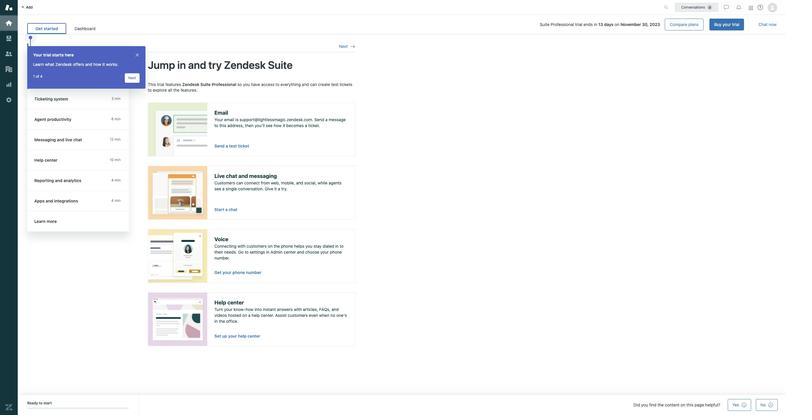 Task type: locate. For each thing, give the bounding box(es) containing it.
see inside email your email is support@lightlessmagic.zendesk.com. send a message to this address, then you'll see how it becomes a ticket.
[[266, 123, 273, 128]]

tab list
[[27, 23, 104, 34]]

learn
[[33, 62, 44, 67]]

7 heading from the top
[[27, 212, 135, 232]]

0 horizontal spatial next
[[128, 76, 136, 80]]

see down customers
[[215, 186, 221, 191]]

to inside email your email is support@lightlessmagic.zendesk.com. send a message to this address, then you'll see how it becomes a ticket.
[[215, 123, 218, 128]]

1 horizontal spatial how
[[246, 307, 254, 312]]

0 vertical spatial phone
[[281, 244, 293, 249]]

in left 13 at right
[[594, 22, 598, 27]]

works.
[[106, 62, 118, 67]]

can left create
[[310, 82, 317, 87]]

customers up settings
[[247, 244, 267, 249]]

next
[[339, 44, 348, 49], [128, 76, 136, 80]]

help down into
[[252, 313, 260, 318]]

0 vertical spatial it
[[102, 62, 105, 67]]

1 vertical spatial professional
[[212, 82, 236, 87]]

center down into
[[248, 334, 260, 339]]

how left 'works.'
[[93, 62, 101, 67]]

your for your account
[[34, 51, 43, 56]]

0 vertical spatial professional
[[551, 22, 574, 27]]

November 30, 2023 text field
[[621, 22, 660, 27]]

you
[[243, 82, 250, 87], [306, 244, 313, 249], [642, 403, 648, 408]]

1 vertical spatial test
[[229, 144, 237, 149]]

0 horizontal spatial how
[[93, 62, 101, 67]]

the right 'all'
[[173, 88, 180, 93]]

your right buy
[[723, 22, 732, 27]]

the up admin
[[274, 244, 280, 249]]

next button
[[339, 44, 355, 49], [125, 73, 140, 83]]

0 vertical spatial next
[[339, 44, 348, 49]]

chat up customers
[[226, 173, 237, 179]]

0 vertical spatial customers
[[247, 244, 267, 249]]

suite inside section
[[540, 22, 550, 27]]

section
[[109, 19, 745, 30]]

needs.
[[224, 250, 237, 255]]

zendesk down starts
[[55, 62, 72, 67]]

6 heading from the top
[[27, 191, 135, 212]]

help right up
[[238, 334, 247, 339]]

to down email
[[215, 123, 218, 128]]

how down 'support@lightlessmagic.zendesk.com.'
[[274, 123, 282, 128]]

content
[[665, 403, 680, 408]]

conversations button
[[675, 3, 719, 12]]

0 horizontal spatial help
[[238, 334, 247, 339]]

0 vertical spatial suite
[[540, 22, 550, 27]]

1 vertical spatial you
[[306, 244, 313, 249]]

customers down articles, at left
[[288, 313, 308, 318]]

see
[[266, 123, 273, 128], [215, 186, 221, 191]]

compare plans button
[[665, 19, 704, 30]]

0 vertical spatial help
[[252, 313, 260, 318]]

0 vertical spatial with
[[238, 244, 246, 249]]

example of email conversation inside of the ticketing system and the customer is asking the agent about reimbursement policy. image
[[148, 103, 207, 156]]

your inside dialog
[[33, 52, 42, 57]]

0 vertical spatial you
[[243, 82, 250, 87]]

ready to start
[[27, 401, 52, 406]]

email
[[224, 117, 234, 122]]

2 vertical spatial how
[[246, 307, 254, 312]]

is
[[236, 117, 239, 122]]

you inside footer
[[642, 403, 648, 408]]

1 horizontal spatial customers
[[288, 313, 308, 318]]

0 horizontal spatial can
[[236, 181, 243, 186]]

1 horizontal spatial see
[[266, 123, 273, 128]]

1 horizontal spatial next
[[339, 44, 348, 49]]

with inside the help center turn your know-how into instant answers with articles, faqs, and videos hosted on a help center. assist customers even when no one's in the office.
[[294, 307, 302, 312]]

with left articles, at left
[[294, 307, 302, 312]]

help inside the help center turn your know-how into instant answers with articles, faqs, and videos hosted on a help center. assist customers even when no one's in the office.
[[252, 313, 260, 318]]

0 horizontal spatial with
[[238, 244, 246, 249]]

2 vertical spatial you
[[642, 403, 648, 408]]

0 horizontal spatial center
[[228, 300, 244, 306]]

example of a help center article. image
[[148, 293, 207, 346]]

1 vertical spatial get
[[215, 270, 222, 275]]

you'll
[[255, 123, 265, 128]]

zendesk products image
[[749, 6, 753, 10]]

1 vertical spatial center
[[228, 300, 244, 306]]

center
[[284, 250, 296, 255], [228, 300, 244, 306], [248, 334, 260, 339]]

1 horizontal spatial test
[[331, 82, 339, 87]]

and left try at left top
[[188, 59, 206, 71]]

trial up what
[[43, 52, 51, 57]]

and down helps
[[297, 250, 304, 255]]

1 vertical spatial it
[[283, 123, 285, 128]]

how left into
[[246, 307, 254, 312]]

web,
[[271, 181, 280, 186]]

you inside so you have access to everything and can create test tickets to explore all the features.
[[243, 82, 250, 87]]

1 vertical spatial next button
[[125, 73, 140, 83]]

1 vertical spatial how
[[274, 123, 282, 128]]

with up go
[[238, 244, 246, 249]]

chat inside button
[[229, 207, 238, 212]]

and right offers
[[85, 62, 92, 67]]

1 vertical spatial send
[[215, 144, 225, 149]]

how for center
[[246, 307, 254, 312]]

you up choose
[[306, 244, 313, 249]]

get for get started
[[36, 26, 43, 31]]

with
[[238, 244, 246, 249], [294, 307, 302, 312]]

in down videos
[[215, 319, 218, 324]]

on up admin
[[268, 244, 273, 249]]

1 horizontal spatial professional
[[551, 22, 574, 27]]

30,
[[642, 22, 649, 27]]

a right hosted
[[248, 313, 251, 318]]

2 horizontal spatial zendesk
[[224, 59, 266, 71]]

1 horizontal spatial with
[[294, 307, 302, 312]]

team
[[60, 78, 69, 83]]

the inside the help center turn your know-how into instant answers with articles, faqs, and videos hosted on a help center. assist customers even when no one's in the office.
[[219, 319, 225, 324]]

in inside content-title region
[[177, 59, 186, 71]]

it left 'works.'
[[102, 62, 105, 67]]

1 vertical spatial chat
[[229, 207, 238, 212]]

get down number. on the left of the page
[[215, 270, 222, 275]]

0 horizontal spatial zendesk
[[55, 62, 72, 67]]

trial up 'explore'
[[157, 82, 164, 87]]

1 horizontal spatial phone
[[281, 244, 293, 249]]

to down this
[[148, 88, 152, 93]]

footer
[[18, 395, 787, 415]]

1 vertical spatial with
[[294, 307, 302, 312]]

2 horizontal spatial you
[[642, 403, 648, 408]]

your trial starts here dialog
[[27, 46, 146, 89]]

your down dialed
[[321, 250, 329, 255]]

customer support channels button
[[28, 60, 129, 73]]

add
[[41, 78, 49, 83]]

set
[[215, 334, 221, 339]]

your trial starts here
[[33, 52, 74, 57]]

3 heading from the top
[[27, 130, 135, 150]]

trial right buy
[[733, 22, 740, 27]]

2023
[[650, 22, 660, 27]]

0 horizontal spatial this
[[219, 123, 226, 128]]

dashboard
[[75, 26, 96, 31]]

test right create
[[331, 82, 339, 87]]

on right content in the bottom right of the page
[[681, 403, 686, 408]]

your account button
[[27, 43, 128, 60]]

send left ticket
[[215, 144, 225, 149]]

0 vertical spatial see
[[266, 123, 273, 128]]

professional inside region
[[212, 82, 236, 87]]

1 vertical spatial suite
[[268, 59, 293, 71]]

suite inside content-title region
[[268, 59, 293, 71]]

1 heading from the top
[[27, 89, 135, 109]]

on inside the help center turn your know-how into instant answers with articles, faqs, and videos hosted on a help center. assist customers even when no one's in the office.
[[242, 313, 247, 318]]

send up ticket.
[[315, 117, 324, 122]]

0 vertical spatial get
[[36, 26, 43, 31]]

hosted
[[228, 313, 241, 318]]

2 horizontal spatial how
[[274, 123, 282, 128]]

dialed
[[323, 244, 334, 249]]

0 vertical spatial test
[[331, 82, 339, 87]]

center down helps
[[284, 250, 296, 255]]

and right everything
[[302, 82, 309, 87]]

find
[[650, 403, 657, 408]]

your right add at the top left
[[50, 78, 59, 83]]

it inside email your email is support@lightlessmagic.zendesk.com. send a message to this address, then you'll see how it becomes a ticket.
[[283, 123, 285, 128]]

2 vertical spatial it
[[275, 186, 277, 191]]

1 vertical spatial customers
[[288, 313, 308, 318]]

1 horizontal spatial send
[[315, 117, 324, 122]]

this left page on the bottom right of page
[[687, 403, 694, 408]]

2 horizontal spatial suite
[[540, 22, 550, 27]]

phone down dialed
[[330, 250, 342, 255]]

0 vertical spatial center
[[284, 250, 296, 255]]

0 horizontal spatial it
[[102, 62, 105, 67]]

0 horizontal spatial phone
[[233, 270, 245, 275]]

in inside the help center turn your know-how into instant answers with articles, faqs, and videos hosted on a help center. assist customers even when no one's in the office.
[[215, 319, 218, 324]]

professional inside section
[[551, 22, 574, 27]]

this
[[148, 82, 156, 87]]

2 horizontal spatial it
[[283, 123, 285, 128]]

it down web, on the left top of the page
[[275, 186, 277, 191]]

and up connect
[[239, 173, 248, 179]]

0 horizontal spatial you
[[243, 82, 250, 87]]

a
[[326, 117, 328, 122], [305, 123, 307, 128], [226, 144, 228, 149], [222, 186, 225, 191], [278, 186, 280, 191], [225, 207, 228, 212], [248, 313, 251, 318]]

professional
[[551, 22, 574, 27], [212, 82, 236, 87]]

starts
[[52, 52, 64, 57]]

articles,
[[303, 307, 318, 312]]

get inside tab list
[[36, 26, 43, 31]]

learn what zendesk offers and how it works.
[[33, 62, 118, 67]]

0 vertical spatial send
[[315, 117, 324, 122]]

1 horizontal spatial it
[[275, 186, 277, 191]]

section containing suite professional trial ends in
[[109, 19, 745, 30]]

1 horizontal spatial zendesk
[[182, 82, 199, 87]]

this down email
[[219, 123, 226, 128]]

1 horizontal spatial next button
[[339, 44, 355, 49]]

1 vertical spatial can
[[236, 181, 243, 186]]

how inside the help center turn your know-how into instant answers with articles, faqs, and videos hosted on a help center. assist customers even when no one's in the office.
[[246, 307, 254, 312]]

videos
[[215, 313, 227, 318]]

chat inside live chat and messaging customers can connect from web, mobile, and social, while agents see a single conversation. give it a try.
[[226, 173, 237, 179]]

0 horizontal spatial customers
[[247, 244, 267, 249]]

ready
[[27, 401, 38, 406]]

center inside button
[[248, 334, 260, 339]]

professional left so
[[212, 82, 236, 87]]

0 horizontal spatial professional
[[212, 82, 236, 87]]

get
[[36, 26, 43, 31], [215, 270, 222, 275]]

0 horizontal spatial see
[[215, 186, 221, 191]]

chat right start
[[229, 207, 238, 212]]

0 horizontal spatial test
[[229, 144, 237, 149]]

helpful?
[[706, 403, 721, 408]]

2 heading from the top
[[27, 109, 135, 130]]

this trial features zendesk suite professional
[[148, 82, 236, 87]]

a left try.
[[278, 186, 280, 191]]

footer containing did you find the content on this page helpful?
[[18, 395, 787, 415]]

1 horizontal spatial center
[[248, 334, 260, 339]]

even
[[309, 313, 318, 318]]

organizations image
[[5, 65, 13, 73]]

2 vertical spatial suite
[[201, 82, 211, 87]]

2 vertical spatial center
[[248, 334, 260, 339]]

in right dialed
[[335, 244, 339, 249]]

see down 'support@lightlessmagic.zendesk.com.'
[[266, 123, 273, 128]]

it inside your trial starts here dialog
[[102, 62, 105, 67]]

it down 'support@lightlessmagic.zendesk.com.'
[[283, 123, 285, 128]]

you right so
[[243, 82, 250, 87]]

your inside dropdown button
[[34, 51, 43, 56]]

customer support channels
[[41, 64, 97, 69]]

know-
[[234, 307, 246, 312]]

your for your trial starts here
[[33, 52, 42, 57]]

phone
[[281, 244, 293, 249], [330, 250, 342, 255], [233, 270, 245, 275]]

answers
[[277, 307, 293, 312]]

up
[[222, 334, 227, 339]]

professional left ends
[[551, 22, 574, 27]]

connecting
[[215, 244, 237, 249]]

and inside the help center turn your know-how into instant answers with articles, faqs, and videos hosted on a help center. assist customers even when no one's in the office.
[[332, 307, 339, 312]]

on
[[615, 22, 620, 27], [268, 244, 273, 249], [242, 313, 247, 318], [681, 403, 686, 408]]

phone left number
[[233, 270, 245, 275]]

in right jump
[[177, 59, 186, 71]]

zendesk
[[224, 59, 266, 71], [55, 62, 72, 67], [182, 82, 199, 87]]

set up your help center button
[[215, 334, 260, 339]]

1 horizontal spatial help
[[252, 313, 260, 318]]

messaging
[[249, 173, 277, 179]]

becomes
[[286, 123, 304, 128]]

0 vertical spatial can
[[310, 82, 317, 87]]

try
[[209, 59, 222, 71]]

your right up
[[228, 334, 237, 339]]

no
[[761, 403, 766, 408]]

choose
[[306, 250, 319, 255]]

on right days
[[615, 22, 620, 27]]

center up the know- at the bottom left of page
[[228, 300, 244, 306]]

0 horizontal spatial suite
[[201, 82, 211, 87]]

and up no
[[332, 307, 339, 312]]

a right start
[[225, 207, 228, 212]]

assist
[[275, 313, 287, 318]]

0 vertical spatial chat
[[226, 173, 237, 179]]

1 vertical spatial help
[[238, 334, 247, 339]]

a left the message
[[326, 117, 328, 122]]

1 horizontal spatial can
[[310, 82, 317, 87]]

test
[[331, 82, 339, 87], [229, 144, 237, 149]]

region
[[148, 82, 356, 356]]

your inside set up your help center button
[[228, 334, 237, 339]]

in
[[594, 22, 598, 27], [177, 59, 186, 71], [335, 244, 339, 249], [266, 250, 270, 255], [215, 319, 218, 324]]

views image
[[5, 35, 13, 42]]

1 horizontal spatial get
[[215, 270, 222, 275]]

test left ticket
[[229, 144, 237, 149]]

2 horizontal spatial phone
[[330, 250, 342, 255]]

then
[[245, 123, 254, 128]]

can up single
[[236, 181, 243, 186]]

2 horizontal spatial center
[[284, 250, 296, 255]]

on inside footer
[[681, 403, 686, 408]]

what
[[45, 62, 54, 67]]

get help image
[[758, 5, 763, 10]]

5 heading from the top
[[27, 171, 135, 191]]

heading
[[27, 89, 135, 109], [27, 109, 135, 130], [27, 130, 135, 150], [27, 150, 135, 171], [27, 171, 135, 191], [27, 191, 135, 212], [27, 212, 135, 232]]

1 horizontal spatial this
[[687, 403, 694, 408]]

13
[[599, 22, 603, 27]]

ticket
[[238, 144, 249, 149]]

plans
[[689, 22, 699, 27]]

0 vertical spatial how
[[93, 62, 101, 67]]

your down number. on the left of the page
[[223, 270, 232, 275]]

1 horizontal spatial suite
[[268, 59, 293, 71]]

the down videos
[[219, 319, 225, 324]]

trial inside region
[[157, 82, 164, 87]]

help center turn your know-how into instant answers with articles, faqs, and videos hosted on a help center. assist customers even when no one's in the office.
[[215, 300, 347, 324]]

0 vertical spatial this
[[219, 123, 226, 128]]

no button
[[756, 399, 778, 411]]

1 horizontal spatial you
[[306, 244, 313, 249]]

0 horizontal spatial send
[[215, 144, 225, 149]]

you right did
[[642, 403, 648, 408]]

get left started
[[36, 26, 43, 31]]

days
[[604, 22, 614, 27]]

offers
[[73, 62, 84, 67]]

yes button
[[728, 399, 752, 411]]

can
[[310, 82, 317, 87], [236, 181, 243, 186]]

it
[[102, 62, 105, 67], [283, 123, 285, 128], [275, 186, 277, 191]]

trial
[[575, 22, 583, 27], [733, 22, 740, 27], [43, 52, 51, 57], [157, 82, 164, 87]]

address,
[[228, 123, 244, 128]]

how inside your trial starts here dialog
[[93, 62, 101, 67]]

zendesk up features.
[[182, 82, 199, 87]]

tab list containing get started
[[27, 23, 104, 34]]

number.
[[215, 256, 230, 261]]

phone up admin
[[281, 244, 293, 249]]

zendesk up so
[[224, 59, 266, 71]]

chat
[[226, 173, 237, 179], [229, 207, 238, 212]]

1 vertical spatial see
[[215, 186, 221, 191]]

region containing email
[[148, 82, 356, 356]]

your inside add your team button
[[50, 78, 59, 83]]

1 vertical spatial next
[[128, 76, 136, 80]]

2 vertical spatial phone
[[233, 270, 245, 275]]

a left ticket.
[[305, 123, 307, 128]]

get inside region
[[215, 270, 222, 275]]

your up hosted
[[224, 307, 233, 312]]

0 vertical spatial next button
[[339, 44, 355, 49]]

0 horizontal spatial get
[[36, 26, 43, 31]]

add your team button
[[28, 73, 129, 87]]

0 horizontal spatial next button
[[125, 73, 140, 83]]

on down the know- at the bottom left of page
[[242, 313, 247, 318]]



Task type: describe. For each thing, give the bounding box(es) containing it.
example of conversation inside of messaging and the customer is asking the agent about changing the size of the retail order. image
[[148, 166, 207, 219]]

admin image
[[5, 96, 13, 104]]

to right access
[[276, 82, 280, 87]]

try.
[[281, 186, 288, 191]]

the inside voice connecting with customers on the phone helps you stay dialed in to their needs. go to settings in admin center and choose your phone number.
[[274, 244, 280, 249]]

customers image
[[5, 50, 13, 58]]

access
[[261, 82, 275, 87]]

trial left ends
[[575, 22, 583, 27]]

1 of 4 next
[[33, 74, 136, 80]]

you for did
[[642, 403, 648, 408]]

trial inside button
[[733, 22, 740, 27]]

so
[[238, 82, 242, 87]]

you inside voice connecting with customers on the phone helps you stay dialed in to their needs. go to settings in admin center and choose your phone number.
[[306, 244, 313, 249]]

your inside the help center turn your know-how into instant answers with articles, faqs, and videos hosted on a help center. assist customers even when no one's in the office.
[[224, 307, 233, 312]]

go
[[238, 250, 244, 255]]

trial inside dialog
[[43, 52, 51, 57]]

your account heading
[[27, 43, 129, 60]]

it inside live chat and messaging customers can connect from web, mobile, and social, while agents see a single conversation. give it a try.
[[275, 186, 277, 191]]

your inside voice connecting with customers on the phone helps you stay dialed in to their needs. go to settings in admin center and choose your phone number.
[[321, 250, 329, 255]]

single
[[226, 186, 237, 191]]

now
[[769, 22, 777, 27]]

get for get your phone number
[[215, 270, 222, 275]]

faqs,
[[319, 307, 331, 312]]

start
[[43, 401, 52, 406]]

main element
[[0, 0, 18, 415]]

zendesk inside your trial starts here dialog
[[55, 62, 72, 67]]

features.
[[181, 88, 198, 93]]

office.
[[226, 319, 238, 324]]

the right find
[[658, 403, 664, 408]]

center inside the help center turn your know-how into instant answers with articles, faqs, and videos hosted on a help center. assist customers even when no one's in the office.
[[228, 300, 244, 306]]

jump in and try zendesk suite
[[148, 59, 293, 71]]

you for so
[[243, 82, 250, 87]]

this inside email your email is support@lightlessmagic.zendesk.com. send a message to this address, then you'll see how it becomes a ticket.
[[219, 123, 226, 128]]

channels
[[79, 64, 97, 69]]

in inside section
[[594, 22, 598, 27]]

zendesk inside region
[[182, 82, 199, 87]]

helps
[[294, 244, 305, 249]]

the inside so you have access to everything and can create test tickets to explore all the features.
[[173, 88, 180, 93]]

connect
[[244, 181, 260, 186]]

suite inside region
[[201, 82, 211, 87]]

customers inside the help center turn your know-how into instant answers with articles, faqs, and videos hosted on a help center. assist customers even when no one's in the office.
[[288, 313, 308, 318]]

progress-bar progress bar
[[27, 408, 129, 409]]

your inside email your email is support@lightlessmagic.zendesk.com. send a message to this address, then you'll see how it becomes a ticket.
[[215, 117, 223, 122]]

live
[[215, 173, 225, 179]]

did you find the content on this page helpful?
[[634, 403, 721, 408]]

get started
[[36, 26, 58, 31]]

how inside email your email is support@lightlessmagic.zendesk.com. send a message to this address, then you'll see how it becomes a ticket.
[[274, 123, 282, 128]]

next inside button
[[339, 44, 348, 49]]

customers inside voice connecting with customers on the phone helps you stay dialed in to their needs. go to settings in admin center and choose your phone number.
[[247, 244, 267, 249]]

get your phone number
[[215, 270, 262, 275]]

compare plans
[[670, 22, 699, 27]]

while
[[318, 181, 328, 186]]

a down customers
[[222, 186, 225, 191]]

reporting image
[[5, 81, 13, 88]]

next button inside your trial starts here dialog
[[125, 73, 140, 83]]

help inside button
[[238, 334, 247, 339]]

all
[[168, 88, 172, 93]]

zendesk image
[[5, 404, 13, 412]]

a inside button
[[225, 207, 228, 212]]

on inside voice connecting with customers on the phone helps you stay dialed in to their needs. go to settings in admin center and choose your phone number.
[[268, 244, 273, 249]]

admin
[[271, 250, 283, 255]]

give
[[265, 186, 273, 191]]

customer
[[41, 64, 61, 69]]

send a test ticket link
[[215, 144, 249, 149]]

a inside the help center turn your know-how into instant answers with articles, faqs, and videos hosted on a help center. assist customers even when no one's in the office.
[[248, 313, 251, 318]]

ends
[[584, 22, 593, 27]]

your account
[[34, 51, 61, 56]]

page
[[695, 403, 705, 408]]

one's
[[337, 313, 347, 318]]

can inside so you have access to everything and can create test tickets to explore all the features.
[[310, 82, 317, 87]]

chat now button
[[754, 19, 782, 30]]

suite professional trial ends in 13 days on november 30, 2023
[[540, 22, 660, 27]]

social,
[[305, 181, 317, 186]]

to left start
[[39, 401, 43, 406]]

instant
[[263, 307, 276, 312]]

start
[[215, 207, 224, 212]]

your inside buy your trial button
[[723, 22, 732, 27]]

stay
[[314, 244, 322, 249]]

send inside email your email is support@lightlessmagic.zendesk.com. send a message to this address, then you'll see how it becomes a ticket.
[[315, 117, 324, 122]]

from
[[261, 181, 270, 186]]

and inside content-title region
[[188, 59, 206, 71]]

chat
[[759, 22, 768, 27]]

buy your trial
[[715, 22, 740, 27]]

conversations
[[682, 5, 706, 9]]

can inside live chat and messaging customers can connect from web, mobile, and social, while agents see a single conversation. give it a try.
[[236, 181, 243, 186]]

tickets
[[340, 82, 353, 87]]

in left admin
[[266, 250, 270, 255]]

center inside voice connecting with customers on the phone helps you stay dialed in to their needs. go to settings in admin center and choose your phone number.
[[284, 250, 296, 255]]

turn
[[215, 307, 223, 312]]

next inside 1 of 4 next
[[128, 76, 136, 80]]

dashboard tab
[[66, 23, 104, 34]]

everything
[[281, 82, 301, 87]]

here
[[65, 52, 74, 57]]

close image
[[135, 53, 140, 57]]

ticket.
[[308, 123, 320, 128]]

see inside live chat and messaging customers can connect from web, mobile, and social, while agents see a single conversation. give it a try.
[[215, 186, 221, 191]]

and inside your trial starts here dialog
[[85, 62, 92, 67]]

start a chat button
[[215, 207, 238, 212]]

with inside voice connecting with customers on the phone helps you stay dialed in to their needs. go to settings in admin center and choose your phone number.
[[238, 244, 246, 249]]

create
[[318, 82, 330, 87]]

to right go
[[245, 250, 249, 255]]

number
[[246, 270, 262, 275]]

start a chat
[[215, 207, 238, 212]]

center.
[[261, 313, 274, 318]]

message
[[329, 117, 346, 122]]

1
[[33, 74, 35, 79]]

add your team
[[41, 78, 69, 83]]

1 vertical spatial this
[[687, 403, 694, 408]]

and inside so you have access to everything and can create test tickets to explore all the features.
[[302, 82, 309, 87]]

get started image
[[5, 19, 13, 27]]

and inside voice connecting with customers on the phone helps you stay dialed in to their needs. go to settings in admin center and choose your phone number.
[[297, 250, 304, 255]]

email your email is support@lightlessmagic.zendesk.com. send a message to this address, then you'll see how it becomes a ticket.
[[215, 110, 346, 128]]

did
[[634, 403, 640, 408]]

support
[[62, 64, 78, 69]]

1 vertical spatial phone
[[330, 250, 342, 255]]

how for what
[[93, 62, 101, 67]]

yes
[[733, 403, 740, 408]]

zendesk support image
[[5, 4, 13, 12]]

of
[[36, 74, 39, 79]]

content-title region
[[148, 58, 355, 72]]

test inside so you have access to everything and can create test tickets to explore all the features.
[[331, 82, 339, 87]]

and left social,
[[296, 181, 303, 186]]

to right dialed
[[340, 244, 344, 249]]

when
[[319, 313, 330, 318]]

a left ticket
[[226, 144, 228, 149]]

example of how the agent accepts an incoming phone call as well as how to log the details of the call. image
[[148, 230, 207, 283]]

into
[[255, 307, 262, 312]]

get your phone number link
[[215, 270, 262, 275]]

4 heading from the top
[[27, 150, 135, 171]]

buy
[[715, 22, 722, 27]]

november
[[621, 22, 641, 27]]

settings
[[250, 250, 265, 255]]

zendesk inside content-title region
[[224, 59, 266, 71]]

agents
[[329, 181, 342, 186]]

have
[[251, 82, 260, 87]]

on inside section
[[615, 22, 620, 27]]

so you have access to everything and can create test tickets to explore all the features.
[[148, 82, 353, 93]]



Task type: vqa. For each thing, say whether or not it's contained in the screenshot.
The Buy
yes



